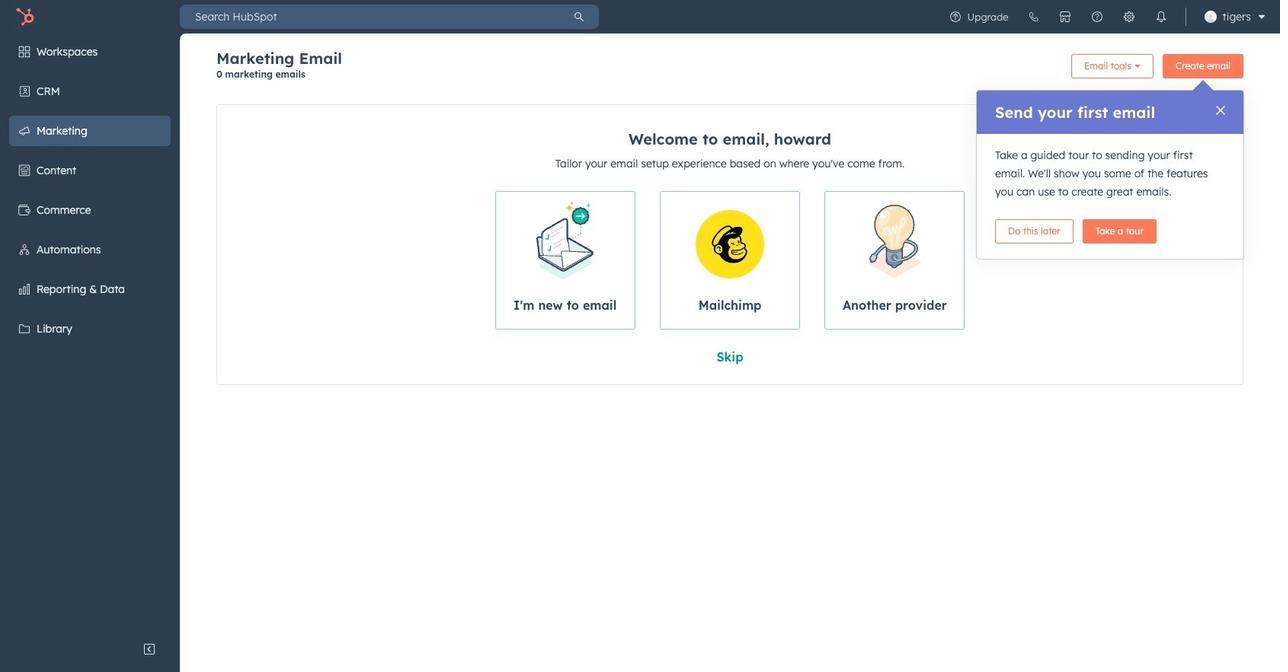Task type: locate. For each thing, give the bounding box(es) containing it.
Search HubSpot search field
[[180, 5, 559, 29]]

settings image
[[1123, 11, 1135, 23]]

menu
[[939, 0, 1271, 34], [0, 34, 180, 635]]

None checkbox
[[660, 191, 800, 330]]

banner
[[216, 49, 1244, 89]]

howard n/a image
[[1204, 11, 1217, 23]]

1 horizontal spatial menu
[[939, 0, 1271, 34]]

notifications image
[[1155, 11, 1167, 23]]

None checkbox
[[495, 191, 635, 330], [825, 191, 965, 330], [495, 191, 635, 330], [825, 191, 965, 330]]

0 horizontal spatial menu
[[0, 34, 180, 635]]

help image
[[1091, 11, 1103, 23]]



Task type: describe. For each thing, give the bounding box(es) containing it.
close image
[[1216, 106, 1225, 115]]

marketplaces image
[[1059, 11, 1071, 23]]



Task type: vqa. For each thing, say whether or not it's contained in the screenshot.
Pagination "NAVIGATION"
no



